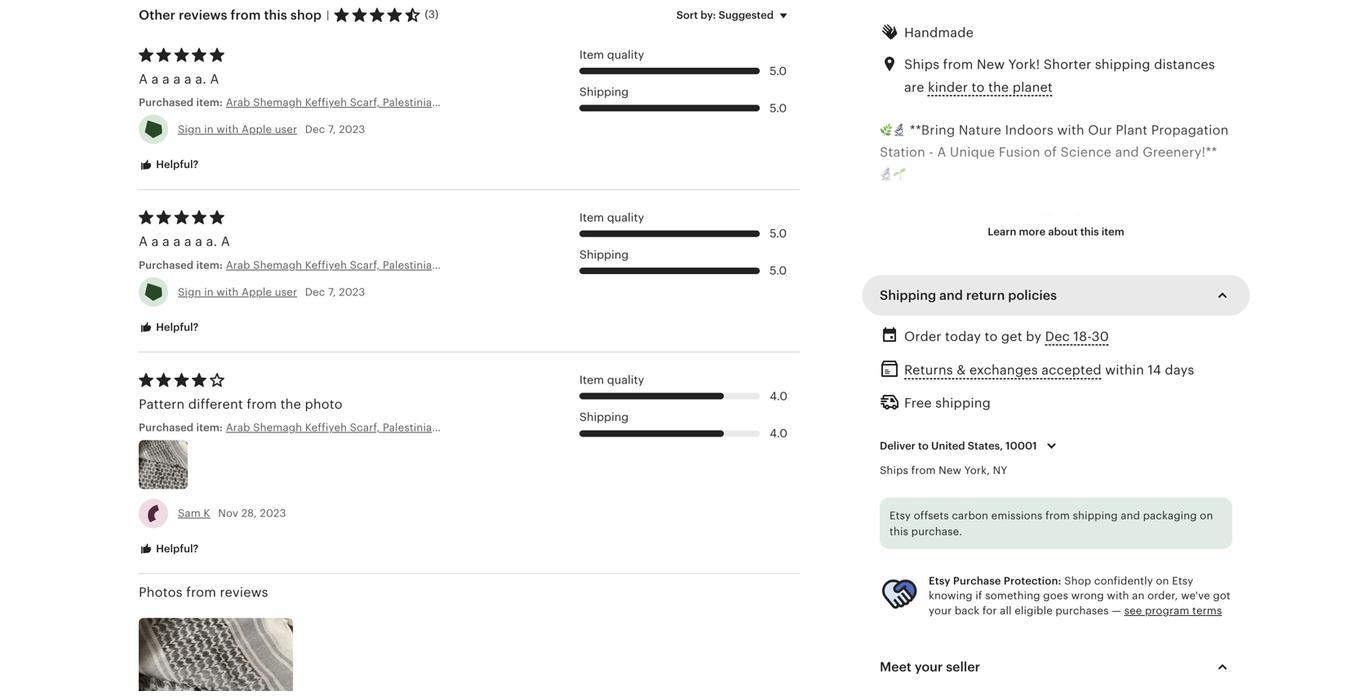 Task type: vqa. For each thing, say whether or not it's contained in the screenshot.
'and'
yes



Task type: describe. For each thing, give the bounding box(es) containing it.
with inside shop confidently on etsy knowing if something goes wrong with an order, we've got your back for all eligible purchases —
[[1107, 590, 1129, 602]]

shipping for york!
[[1095, 57, 1151, 72]]

photo
[[305, 397, 343, 412]]

embark
[[1101, 323, 1149, 337]]

propagation inside the introducing our versatile plant propagation station, a must-have for plant enthusiasts and garden lovers alike. whether adorning your home, office, or garden, this stylish test tube planter offers a modern and eco- friendly way to showcase your favorite plants. choose from our 1, 2, or 3-vial options and embark on a journey of greenery and innovation.
[[1076, 212, 1153, 226]]

display
[[1020, 478, 1065, 493]]

wrong
[[1072, 590, 1104, 602]]

2 vertical spatial 2023
[[260, 508, 286, 520]]

dec 18-30 button
[[1045, 325, 1109, 349]]

features:**
[[935, 389, 1005, 404]]

favorite inside 1. **customizable vial options:** select from our 1, 2, or 3-vial plant propagation stations, allowing you to create a personalized display of your favorite plant cuttings or water-propagated specimens.
[[1117, 478, 1166, 493]]

for inside shop confidently on etsy knowing if something goes wrong with an order, we've got your back for all eligible purchases —
[[983, 605, 997, 617]]

greenery!**
[[1143, 145, 1218, 160]]

7, for a a a a a a a. a
[[328, 286, 336, 298]]

our left the learn
[[958, 212, 980, 226]]

sign for a.
[[178, 123, 201, 136]]

sam
[[178, 508, 201, 520]]

sam k nov 28, 2023
[[178, 508, 286, 520]]

york,
[[965, 465, 990, 477]]

sort by: suggested button
[[664, 0, 806, 32]]

sort
[[677, 9, 698, 21]]

offsets
[[914, 510, 949, 522]]

blend
[[1027, 567, 1063, 581]]

plant inside the 🌿🔬 **bring nature indoors with our plant propagation station - a unique fusion of science and greenery!** 🔬🌱
[[1116, 123, 1148, 137]]

18-
[[1074, 329, 1092, 344]]

must-
[[880, 234, 916, 248]]

ships for ships from new york! shorter shipping distances are
[[905, 57, 940, 72]]

1, inside the introducing our versatile plant propagation station, a must-have for plant enthusiasts and garden lovers alike. whether adorning your home, office, or garden, this stylish test tube planter offers a modern and eco- friendly way to showcase your favorite plants. choose from our 1, 2, or 3-vial options and embark on a journey of greenery and innovation.
[[939, 323, 948, 337]]

returns & exchanges accepted within 14 days
[[905, 363, 1195, 378]]

meet
[[880, 660, 912, 675]]

🌿🔬 **bring nature indoors with our plant propagation station - a unique fusion of science and greenery!** 🔬🌱
[[880, 123, 1229, 182]]

dec for a a a a a a. a
[[305, 123, 325, 136]]

4.0 for item quality
[[770, 390, 788, 403]]

shop
[[1065, 575, 1092, 587]]

policies
[[1008, 288, 1057, 303]]

helpful? button for a.
[[127, 150, 211, 180]]

eligible
[[1015, 605, 1053, 617]]

space
[[880, 567, 918, 581]]

2. **home office garden decor:** elevate your living space with this unique blend of science and nature. perfect for your home, office, or garden, our plant propagation station is a decorative piece that doubles as a planter.
[[880, 545, 1225, 648]]

helpful? for a.
[[153, 159, 199, 171]]

choose
[[1174, 300, 1223, 315]]

science
[[1083, 567, 1132, 581]]

garden, inside 2. **home office garden decor:** elevate your living space with this unique blend of science and nature. perfect for your home, office, or garden, our plant propagation station is a decorative piece that doubles as a planter.
[[1088, 589, 1137, 604]]

from right "different"
[[247, 397, 277, 412]]

from right photos
[[186, 585, 216, 600]]

distances
[[1154, 57, 1216, 72]]

|
[[327, 9, 329, 21]]

of inside the 🌿🔬 **bring nature indoors with our plant propagation station - a unique fusion of science and greenery!** 🔬🌱
[[1044, 145, 1057, 160]]

photos
[[139, 585, 183, 600]]

accepted
[[1042, 363, 1102, 378]]

to inside dropdown button
[[918, 440, 929, 452]]

3 item from the top
[[580, 374, 604, 387]]

sign in with apple user dec 7, 2023 for a a a a a a. a
[[178, 123, 365, 136]]

fusion
[[999, 145, 1041, 160]]

your inside shop confidently on etsy knowing if something goes wrong with an order, we've got your back for all eligible purchases —
[[929, 605, 952, 617]]

your up the options
[[1044, 300, 1072, 315]]

**bring
[[910, 123, 955, 137]]

different
[[188, 397, 243, 412]]

vial inside 1. **customizable vial options:** select from our 1, 2, or 3-vial plant propagation stations, allowing you to create a personalized display of your favorite plant cuttings or water-propagated specimens.
[[910, 456, 931, 470]]

see
[[1125, 605, 1142, 617]]

ships from new york, ny
[[880, 465, 1008, 477]]

home, inside 2. **home office garden decor:** elevate your living space with this unique blend of science and nature. perfect for your home, office, or garden, our plant propagation station is a decorative piece that doubles as a planter.
[[983, 589, 1023, 604]]

this inside etsy offsets carbon emissions from shipping and packaging on this purchase.
[[890, 526, 909, 538]]

order
[[905, 329, 942, 344]]

from left shop
[[231, 8, 261, 22]]

to left get
[[985, 329, 998, 344]]

of inside 1. **customizable vial options:** select from our 1, 2, or 3-vial plant propagation stations, allowing you to create a personalized display of your favorite plant cuttings or water-propagated specimens.
[[1069, 478, 1082, 493]]

sort by: suggested
[[677, 9, 774, 21]]

our
[[1088, 123, 1112, 137]]

station inside the 🌿🔬 **bring nature indoors with our plant propagation station - a unique fusion of science and greenery!** 🔬🌱
[[880, 145, 926, 160]]

shipping for emissions
[[1073, 510, 1118, 522]]

your down enthusiasts
[[1035, 256, 1064, 271]]

on inside the introducing our versatile plant propagation station, a must-have for plant enthusiasts and garden lovers alike. whether adorning your home, office, or garden, this stylish test tube planter offers a modern and eco- friendly way to showcase your favorite plants. choose from our 1, 2, or 3-vial options and embark on a journey of greenery and innovation.
[[1152, 323, 1168, 337]]

kinder
[[928, 80, 968, 95]]

free shipping
[[905, 396, 991, 411]]

item
[[1102, 226, 1125, 238]]

living
[[1181, 545, 1216, 559]]

on inside etsy offsets carbon emissions from shipping and packaging on this purchase.
[[1200, 510, 1213, 522]]

alike.
[[880, 256, 913, 271]]

user for a a a a a a a. a
[[275, 286, 297, 298]]

and right about
[[1083, 234, 1107, 248]]

shipping and return policies button
[[865, 276, 1247, 315]]

sam k link
[[178, 508, 210, 520]]

doubles
[[1174, 611, 1225, 626]]

propagation inside 1. **customizable vial options:** select from our 1, 2, or 3-vial plant propagation stations, allowing you to create a personalized display of your favorite plant cuttings or water-propagated specimens.
[[970, 456, 1048, 470]]

office, inside 2. **home office garden decor:** elevate your living space with this unique blend of science and nature. perfect for your home, office, or garden, our plant propagation station is a decorative piece that doubles as a planter.
[[1026, 589, 1067, 604]]

offers
[[1063, 278, 1100, 293]]

return
[[966, 288, 1005, 303]]

3- inside the introducing our versatile plant propagation station, a must-have for plant enthusiasts and garden lovers alike. whether adorning your home, office, or garden, this stylish test tube planter offers a modern and eco- friendly way to showcase your favorite plants. choose from our 1, 2, or 3-vial options and embark on a journey of greenery and innovation.
[[984, 323, 996, 337]]

or inside 2. **home office garden decor:** elevate your living space with this unique blend of science and nature. perfect for your home, office, or garden, our plant propagation station is a decorative piece that doubles as a planter.
[[1071, 589, 1084, 604]]

confidently
[[1095, 575, 1153, 587]]

etsy purchase protection:
[[929, 575, 1062, 587]]

3 5.0 from the top
[[770, 227, 787, 240]]

piece
[[1107, 611, 1142, 626]]

shipping for pattern different from the photo
[[580, 411, 629, 424]]

(3)
[[425, 8, 439, 20]]

handmade
[[905, 25, 974, 40]]

enthusiasts
[[1007, 234, 1080, 248]]

in for a
[[204, 123, 214, 136]]

lovers
[[1160, 234, 1198, 248]]

apple for a a a a a a a. a
[[242, 286, 272, 298]]

this left shop
[[264, 8, 287, 22]]

1 vertical spatial shipping
[[936, 396, 991, 411]]

of inside the introducing our versatile plant propagation station, a must-have for plant enthusiasts and garden lovers alike. whether adorning your home, office, or garden, this stylish test tube planter offers a modern and eco- friendly way to showcase your favorite plants. choose from our 1, 2, or 3-vial options and embark on a journey of greenery and innovation.
[[880, 345, 893, 359]]

a inside 1. **customizable vial options:** select from our 1, 2, or 3-vial plant propagation stations, allowing you to create a personalized display of your favorite plant cuttings or water-propagated specimens.
[[924, 478, 931, 493]]

for inside the introducing our versatile plant propagation station, a must-have for plant enthusiasts and garden lovers alike. whether adorning your home, office, or garden, this stylish test tube planter offers a modern and eco- friendly way to showcase your favorite plants. choose from our 1, 2, or 3-vial options and embark on a journey of greenery and innovation.
[[950, 234, 968, 248]]

your inside dropdown button
[[915, 660, 943, 675]]

purchased item: for a
[[139, 259, 226, 271]]

🌿🔬
[[880, 123, 906, 137]]

options
[[1022, 323, 1070, 337]]

our inside 2. **home office garden decor:** elevate your living space with this unique blend of science and nature. perfect for your home, office, or garden, our plant propagation station is a decorative piece that doubles as a planter.
[[1140, 589, 1162, 604]]

sign for a
[[178, 286, 201, 298]]

or down deliver
[[880, 456, 893, 470]]

2 vertical spatial dec
[[1045, 329, 1070, 344]]

🔬🌱
[[880, 167, 906, 182]]

office
[[948, 545, 988, 559]]

purchased for a
[[139, 259, 194, 271]]

helpful? for a
[[153, 321, 199, 333]]

1 5.0 from the top
[[770, 64, 787, 77]]

our up greenery
[[914, 323, 935, 337]]

and up choose
[[1168, 278, 1192, 293]]

learn
[[988, 226, 1017, 238]]

suggested
[[719, 9, 774, 21]]

sign in with apple user link for a a a a a a. a
[[178, 123, 297, 136]]

nature
[[959, 123, 1002, 137]]

vial
[[995, 434, 1018, 448]]

pattern different from the photo
[[139, 397, 343, 412]]

quality for a.
[[607, 211, 644, 224]]

planter.
[[908, 633, 957, 648]]

terms
[[1193, 605, 1222, 617]]

1 vertical spatial reviews
[[220, 585, 268, 600]]

whether
[[917, 256, 971, 271]]

2 5.0 from the top
[[770, 102, 787, 115]]

planter
[[1015, 278, 1060, 293]]

our inside 1. **customizable vial options:** select from our 1, 2, or 3-vial plant propagation stations, allowing you to create a personalized display of your favorite plant cuttings or water-propagated specimens.
[[1169, 434, 1191, 448]]

cuttings
[[880, 500, 932, 515]]

shipping for a a a a a a a. a
[[580, 248, 629, 261]]

favorite inside the introducing our versatile plant propagation station, a must-have for plant enthusiasts and garden lovers alike. whether adorning your home, office, or garden, this stylish test tube planter offers a modern and eco- friendly way to showcase your favorite plants. choose from our 1, 2, or 3-vial options and embark on a journey of greenery and innovation.
[[1076, 300, 1124, 315]]

with inside the 🌿🔬 **bring nature indoors with our plant propagation station - a unique fusion of science and greenery!** 🔬🌱
[[1057, 123, 1085, 137]]

to inside button
[[972, 80, 985, 95]]

free
[[905, 396, 932, 411]]

unique
[[979, 567, 1023, 581]]

meet your seller button
[[865, 648, 1247, 687]]

new for york,
[[939, 465, 962, 477]]

ships from new york! shorter shipping distances are
[[905, 57, 1216, 95]]

30
[[1092, 329, 1109, 344]]

home, inside the introducing our versatile plant propagation station, a must-have for plant enthusiasts and garden lovers alike. whether adorning your home, office, or garden, this stylish test tube planter offers a modern and eco- friendly way to showcase your favorite plants. choose from our 1, 2, or 3-vial options and embark on a journey of greenery and innovation.
[[1067, 256, 1107, 271]]

with down a a a a a a a. a
[[217, 286, 239, 298]]

2023 for a a a a a a. a
[[339, 123, 365, 136]]

etsy for etsy offsets carbon emissions from shipping and packaging on this purchase.
[[890, 510, 911, 522]]

14
[[1148, 363, 1162, 378]]

greenery
[[897, 345, 954, 359]]

carbon
[[952, 510, 989, 522]]



Task type: locate. For each thing, give the bounding box(es) containing it.
with inside 2. **home office garden decor:** elevate your living space with this unique blend of science and nature. perfect for your home, office, or garden, our plant propagation station is a decorative piece that doubles as a planter.
[[921, 567, 949, 581]]

kinder to the planet
[[928, 80, 1053, 95]]

sign in with apple user link down a a a a a a. a
[[178, 123, 297, 136]]

0 vertical spatial plant
[[971, 234, 1004, 248]]

and up an
[[1136, 567, 1160, 581]]

program
[[1145, 605, 1190, 617]]

plant inside the introducing our versatile plant propagation station, a must-have for plant enthusiasts and garden lovers alike. whether adorning your home, office, or garden, this stylish test tube planter offers a modern and eco- friendly way to showcase your favorite plants. choose from our 1, 2, or 3-vial options and embark on a journey of greenery and innovation.
[[1040, 212, 1072, 226]]

office, down the garden
[[1111, 256, 1152, 271]]

item for a
[[580, 48, 604, 61]]

of inside 2. **home office garden decor:** elevate your living space with this unique blend of science and nature. perfect for your home, office, or garden, our plant propagation station is a decorative piece that doubles as a planter.
[[1067, 567, 1080, 581]]

plant inside 1. **customizable vial options:** select from our 1, 2, or 3-vial plant propagation stations, allowing you to create a personalized display of your favorite plant cuttings or water-propagated specimens.
[[935, 456, 967, 470]]

garden,
[[1172, 256, 1221, 271], [1088, 589, 1137, 604]]

purchased for a.
[[139, 96, 194, 109]]

nov
[[218, 508, 238, 520]]

1 item: from the top
[[196, 96, 223, 109]]

to left united at the right bottom
[[918, 440, 929, 452]]

a a a a a a a. a
[[139, 234, 230, 249]]

and inside the 🌿🔬 **bring nature indoors with our plant propagation station - a unique fusion of science and greenery!** 🔬🌱
[[1115, 145, 1139, 160]]

vial down deliver
[[910, 456, 931, 470]]

7,
[[328, 123, 336, 136], [328, 286, 336, 298]]

0 horizontal spatial station
[[880, 145, 926, 160]]

item for a.
[[580, 211, 604, 224]]

today
[[945, 329, 981, 344]]

propagation inside 2. **home office garden decor:** elevate your living space with this unique blend of science and nature. perfect for your home, office, or garden, our plant propagation station is a decorative piece that doubles as a planter.
[[880, 611, 958, 626]]

3- inside 1. **customizable vial options:** select from our 1, 2, or 3-vial plant propagation stations, allowing you to create a personalized display of your favorite plant cuttings or water-propagated specimens.
[[897, 456, 910, 470]]

vial down showcase
[[996, 323, 1018, 337]]

1 vertical spatial 7,
[[328, 286, 336, 298]]

purchased item:
[[139, 96, 226, 109], [139, 259, 226, 271], [139, 422, 226, 434]]

0 vertical spatial item
[[580, 48, 604, 61]]

or down shipping and return policies
[[967, 323, 980, 337]]

item: for a.
[[196, 259, 223, 271]]

1, inside 1. **customizable vial options:** select from our 1, 2, or 3-vial plant propagation stations, allowing you to create a personalized display of your favorite plant cuttings or water-propagated specimens.
[[1194, 434, 1203, 448]]

0 horizontal spatial 1,
[[939, 323, 948, 337]]

0 vertical spatial 1,
[[939, 323, 948, 337]]

1 vertical spatial 2023
[[339, 286, 365, 298]]

2 item quality from the top
[[580, 211, 644, 224]]

our up program
[[1140, 589, 1162, 604]]

our up you
[[1169, 434, 1191, 448]]

garden, up —
[[1088, 589, 1137, 604]]

all
[[1000, 605, 1012, 617]]

1 in from the top
[[204, 123, 214, 136]]

your down knowing
[[929, 605, 952, 617]]

1 vertical spatial new
[[939, 465, 962, 477]]

1 4.0 from the top
[[770, 390, 788, 403]]

0 horizontal spatial office,
[[1026, 589, 1067, 604]]

personalized
[[935, 478, 1016, 493]]

1, down 'way'
[[939, 323, 948, 337]]

1 vertical spatial a.
[[206, 234, 217, 249]]

new for york!
[[977, 57, 1005, 72]]

from inside the introducing our versatile plant propagation station, a must-have for plant enthusiasts and garden lovers alike. whether adorning your home, office, or garden, this stylish test tube planter offers a modern and eco- friendly way to showcase your favorite plants. choose from our 1, 2, or 3-vial options and embark on a journey of greenery and innovation.
[[880, 323, 910, 337]]

1 helpful? button from the top
[[127, 150, 211, 180]]

2 vertical spatial helpful? button
[[127, 534, 211, 564]]

ships inside ships from new york! shorter shipping distances are
[[905, 57, 940, 72]]

1 horizontal spatial new
[[977, 57, 1005, 72]]

your down the planter.
[[915, 660, 943, 675]]

2 vertical spatial for
[[983, 605, 997, 617]]

the inside kinder to the planet button
[[989, 80, 1009, 95]]

quality
[[607, 48, 644, 61], [607, 211, 644, 224], [607, 374, 644, 387]]

quality for a
[[607, 48, 644, 61]]

introducing our versatile plant propagation station, a must-have for plant enthusiasts and garden lovers alike. whether adorning your home, office, or garden, this stylish test tube planter offers a modern and eco- friendly way to showcase your favorite plants. choose from our 1, 2, or 3-vial options and embark on a journey of greenery and innovation.
[[880, 212, 1231, 359]]

1 vertical spatial station
[[961, 611, 1007, 626]]

get
[[1002, 329, 1023, 344]]

order,
[[1148, 590, 1178, 602]]

plant down you
[[1169, 478, 1202, 493]]

sign down a a a a a a. a
[[178, 123, 201, 136]]

plant up see program terms link
[[1165, 589, 1197, 604]]

or down lovers
[[1155, 256, 1169, 271]]

the left photo
[[281, 397, 301, 412]]

item: for a
[[196, 96, 223, 109]]

2 purchased from the top
[[139, 259, 194, 271]]

2 vertical spatial item quality
[[580, 374, 644, 387]]

sign in with apple user link for a a a a a a a. a
[[178, 286, 297, 298]]

eco-
[[1196, 278, 1224, 293]]

a.
[[195, 72, 207, 86], [206, 234, 217, 249]]

your inside 1. **customizable vial options:** select from our 1, 2, or 3-vial plant propagation stations, allowing you to create a personalized display of your favorite plant cuttings or water-propagated specimens.
[[1085, 478, 1114, 493]]

user for a a a a a a. a
[[275, 123, 297, 136]]

0 horizontal spatial for
[[929, 589, 947, 604]]

from
[[231, 8, 261, 22], [943, 57, 973, 72], [880, 323, 910, 337], [247, 397, 277, 412], [1135, 434, 1166, 448], [912, 465, 936, 477], [1046, 510, 1070, 522], [186, 585, 216, 600]]

1 vertical spatial plant
[[1169, 478, 1202, 493]]

1 vertical spatial home,
[[983, 589, 1023, 604]]

if
[[976, 590, 983, 602]]

0 vertical spatial sign in with apple user dec 7, 2023
[[178, 123, 365, 136]]

helpful? up pattern
[[153, 321, 199, 333]]

item quality for a.
[[580, 211, 644, 224]]

0 vertical spatial home,
[[1067, 256, 1107, 271]]

plant up enthusiasts
[[1040, 212, 1072, 226]]

2 user from the top
[[275, 286, 297, 298]]

0 vertical spatial ships
[[905, 57, 940, 72]]

0 vertical spatial a.
[[195, 72, 207, 86]]

view details of this review photo by sam k image
[[139, 440, 188, 489]]

2 4.0 from the top
[[770, 427, 788, 440]]

this inside learn more about this item dropdown button
[[1081, 226, 1099, 238]]

from up create at bottom
[[912, 465, 936, 477]]

0 vertical spatial sign in with apple user link
[[178, 123, 297, 136]]

on right packaging
[[1200, 510, 1213, 522]]

1 vertical spatial sign in with apple user dec 7, 2023
[[178, 286, 365, 298]]

2 vertical spatial item
[[580, 374, 604, 387]]

for inside 2. **home office garden decor:** elevate your living space with this unique blend of science and nature. perfect for your home, office, or garden, our plant propagation station is a decorative piece that doubles as a planter.
[[929, 589, 947, 604]]

2 sign in with apple user link from the top
[[178, 286, 297, 298]]

1 apple from the top
[[242, 123, 272, 136]]

3-
[[984, 323, 996, 337], [897, 456, 910, 470]]

plant
[[1116, 123, 1148, 137], [1040, 212, 1072, 226], [935, 456, 967, 470], [1165, 589, 1197, 604]]

decorative
[[1035, 611, 1103, 626]]

are
[[905, 80, 925, 95]]

helpful? button up a a a a a a a. a
[[127, 150, 211, 180]]

0 vertical spatial station
[[880, 145, 926, 160]]

on inside shop confidently on etsy knowing if something goes wrong with an order, we've got your back for all eligible purchases —
[[1156, 575, 1169, 587]]

0 horizontal spatial garden,
[[1088, 589, 1137, 604]]

2, inside the introducing our versatile plant propagation station, a must-have for plant enthusiasts and garden lovers alike. whether adorning your home, office, or garden, this stylish test tube planter offers a modern and eco- friendly way to showcase your favorite plants. choose from our 1, 2, or 3-vial options and embark on a journey of greenery and innovation.
[[952, 323, 963, 337]]

with up —
[[1107, 590, 1129, 602]]

0 vertical spatial in
[[204, 123, 214, 136]]

vial inside the introducing our versatile plant propagation station, a must-have for plant enthusiasts and garden lovers alike. whether adorning your home, office, or garden, this stylish test tube planter offers a modern and eco- friendly way to showcase your favorite plants. choose from our 1, 2, or 3-vial options and embark on a journey of greenery and innovation.
[[996, 323, 1018, 337]]

sign
[[178, 123, 201, 136], [178, 286, 201, 298]]

journey
[[1183, 323, 1231, 337]]

1 vertical spatial sign in with apple user link
[[178, 286, 297, 298]]

shipping up elevate at the bottom right
[[1073, 510, 1118, 522]]

propagation inside the 🌿🔬 **bring nature indoors with our plant propagation station - a unique fusion of science and greenery!** 🔬🌱
[[1152, 123, 1229, 137]]

shipping
[[1095, 57, 1151, 72], [936, 396, 991, 411], [1073, 510, 1118, 522]]

from inside ships from new york! shorter shipping distances are
[[943, 57, 973, 72]]

station inside 2. **home office garden decor:** elevate your living space with this unique blend of science and nature. perfect for your home, office, or garden, our plant propagation station is a decorative piece that doubles as a planter.
[[961, 611, 1007, 626]]

introducing
[[880, 212, 955, 226]]

of down decor:**
[[1067, 567, 1080, 581]]

1 helpful? from the top
[[153, 159, 199, 171]]

and inside dropdown button
[[940, 288, 963, 303]]

adorning
[[974, 256, 1032, 271]]

new inside ships from new york! shorter shipping distances are
[[977, 57, 1005, 72]]

back
[[955, 605, 980, 617]]

1 vertical spatial apple
[[242, 286, 272, 298]]

0 vertical spatial purchased item:
[[139, 96, 226, 109]]

2 quality from the top
[[607, 211, 644, 224]]

helpful? up a a a a a a a. a
[[153, 159, 199, 171]]

1 vertical spatial in
[[204, 286, 214, 298]]

2 vertical spatial item:
[[196, 422, 223, 434]]

planet
[[1013, 80, 1053, 95]]

etsy up knowing
[[929, 575, 951, 587]]

0 horizontal spatial 2,
[[952, 323, 963, 337]]

reviews right other
[[179, 8, 227, 22]]

home,
[[1067, 256, 1107, 271], [983, 589, 1023, 604]]

a a a a a a. a
[[139, 72, 219, 86]]

2 vertical spatial quality
[[607, 374, 644, 387]]

from inside etsy offsets carbon emissions from shipping and packaging on this purchase.
[[1046, 510, 1070, 522]]

1 horizontal spatial vial
[[996, 323, 1018, 337]]

🌱 **key features:**
[[880, 389, 1005, 404]]

elevate
[[1099, 545, 1145, 559]]

etsy for etsy purchase protection:
[[929, 575, 951, 587]]

garden
[[1111, 234, 1156, 248]]

2 horizontal spatial etsy
[[1172, 575, 1194, 587]]

in for a.
[[204, 286, 214, 298]]

or
[[1155, 256, 1169, 271], [967, 323, 980, 337], [880, 456, 893, 470], [936, 500, 949, 515], [1071, 589, 1084, 604]]

3 helpful? button from the top
[[127, 534, 211, 564]]

and left "embark"
[[1073, 323, 1097, 337]]

for right 'perfect'
[[929, 589, 947, 604]]

of down "indoors"
[[1044, 145, 1057, 160]]

1 vertical spatial dec
[[305, 286, 325, 298]]

shipping down &
[[936, 396, 991, 411]]

way
[[932, 300, 957, 315]]

0 horizontal spatial vial
[[910, 456, 931, 470]]

on down plants.
[[1152, 323, 1168, 337]]

0 horizontal spatial the
[[281, 397, 301, 412]]

1 item quality from the top
[[580, 48, 644, 61]]

helpful? button down sam
[[127, 534, 211, 564]]

with up science
[[1057, 123, 1085, 137]]

1 7, from the top
[[328, 123, 336, 136]]

modern
[[1115, 278, 1165, 293]]

new up kinder to the planet
[[977, 57, 1005, 72]]

0 vertical spatial sign
[[178, 123, 201, 136]]

0 vertical spatial 2023
[[339, 123, 365, 136]]

to right you
[[1195, 456, 1208, 470]]

4.0 for shipping
[[770, 427, 788, 440]]

**key
[[897, 389, 931, 404]]

versatile
[[983, 212, 1037, 226]]

plant inside the introducing our versatile plant propagation station, a must-have for plant enthusiasts and garden lovers alike. whether adorning your home, office, or garden, this stylish test tube planter offers a modern and eco- friendly way to showcase your favorite plants. choose from our 1, 2, or 3-vial options and embark on a journey of greenery and innovation.
[[971, 234, 1004, 248]]

0 vertical spatial shipping
[[1095, 57, 1151, 72]]

propagation up the garden
[[1076, 212, 1153, 226]]

a inside the 🌿🔬 **bring nature indoors with our plant propagation station - a unique fusion of science and greenery!** 🔬🌱
[[937, 145, 947, 160]]

1 vertical spatial ships
[[880, 465, 909, 477]]

dec
[[305, 123, 325, 136], [305, 286, 325, 298], [1045, 329, 1070, 344]]

the left planet
[[989, 80, 1009, 95]]

1 vertical spatial sign
[[178, 286, 201, 298]]

protection:
[[1004, 575, 1062, 587]]

0 horizontal spatial 3-
[[897, 456, 910, 470]]

1 horizontal spatial the
[[989, 80, 1009, 95]]

1 horizontal spatial home,
[[1067, 256, 1107, 271]]

ships for ships from new york, ny
[[880, 465, 909, 477]]

sign in with apple user dec 7, 2023
[[178, 123, 365, 136], [178, 286, 365, 298]]

0 vertical spatial apple
[[242, 123, 272, 136]]

shipping inside ships from new york! shorter shipping distances are
[[1095, 57, 1151, 72]]

propagation up the planter.
[[880, 611, 958, 626]]

of left greenery
[[880, 345, 893, 359]]

your up nature.
[[1149, 545, 1177, 559]]

helpful? button for a
[[127, 313, 211, 343]]

and right science
[[1115, 145, 1139, 160]]

item
[[580, 48, 604, 61], [580, 211, 604, 224], [580, 374, 604, 387]]

etsy up we've
[[1172, 575, 1194, 587]]

we've
[[1181, 590, 1210, 602]]

1 user from the top
[[275, 123, 297, 136]]

2 item: from the top
[[196, 259, 223, 271]]

garden, up eco-
[[1172, 256, 1221, 271]]

office, up eligible
[[1026, 589, 1067, 604]]

from down friendly
[[880, 323, 910, 337]]

purchased down pattern
[[139, 422, 194, 434]]

shipping inside dropdown button
[[880, 288, 936, 303]]

2 horizontal spatial for
[[983, 605, 997, 617]]

helpful? down sam
[[153, 543, 199, 555]]

1 purchased item: from the top
[[139, 96, 226, 109]]

or up purchase.
[[936, 500, 949, 515]]

deliver to united states, 10001
[[880, 440, 1037, 452]]

0 vertical spatial reviews
[[179, 8, 227, 22]]

2023 for a a a a a a a. a
[[339, 286, 365, 298]]

and inside 2. **home office garden decor:** elevate your living space with this unique blend of science and nature. perfect for your home, office, or garden, our plant propagation station is a decorative piece that doubles as a planter.
[[1136, 567, 1160, 581]]

sign in with apple user dec 7, 2023 for a a a a a a a. a
[[178, 286, 365, 298]]

1 vertical spatial on
[[1200, 510, 1213, 522]]

1 horizontal spatial 1,
[[1194, 434, 1203, 448]]

1 item from the top
[[580, 48, 604, 61]]

of down stations,
[[1069, 478, 1082, 493]]

specimens.
[[1071, 500, 1144, 515]]

home, up all
[[983, 589, 1023, 604]]

by:
[[701, 9, 716, 21]]

and
[[1115, 145, 1139, 160], [1083, 234, 1107, 248], [1168, 278, 1192, 293], [940, 288, 963, 303], [1073, 323, 1097, 337], [957, 345, 981, 359], [1121, 510, 1140, 522], [1136, 567, 1160, 581]]

indoors
[[1005, 123, 1054, 137]]

1 vertical spatial 3-
[[897, 456, 910, 470]]

1 horizontal spatial 2,
[[1207, 434, 1218, 448]]

from inside 1. **customizable vial options:** select from our 1, 2, or 3-vial plant propagation stations, allowing you to create a personalized display of your favorite plant cuttings or water-propagated specimens.
[[1135, 434, 1166, 448]]

shipping right shorter
[[1095, 57, 1151, 72]]

in down a a a a a a. a
[[204, 123, 214, 136]]

0 vertical spatial 4.0
[[770, 390, 788, 403]]

1 vertical spatial the
[[281, 397, 301, 412]]

this inside 2. **home office garden decor:** elevate your living space with this unique blend of science and nature. perfect for your home, office, or garden, our plant propagation station is a decorative piece that doubles as a planter.
[[952, 567, 976, 581]]

station,
[[1157, 212, 1207, 226]]

this inside the introducing our versatile plant propagation station, a must-have for plant enthusiasts and garden lovers alike. whether adorning your home, office, or garden, this stylish test tube planter offers a modern and eco- friendly way to showcase your favorite plants. choose from our 1, 2, or 3-vial options and embark on a journey of greenery and innovation.
[[880, 278, 903, 293]]

0 vertical spatial on
[[1152, 323, 1168, 337]]

other
[[139, 8, 176, 22]]

ships up are
[[905, 57, 940, 72]]

options:**
[[1022, 434, 1088, 448]]

2.
[[880, 545, 891, 559]]

sign down a a a a a a a. a
[[178, 286, 201, 298]]

2 helpful? button from the top
[[127, 313, 211, 343]]

shipping inside etsy offsets carbon emissions from shipping and packaging on this purchase.
[[1073, 510, 1118, 522]]

dec for a a a a a a a. a
[[305, 286, 325, 298]]

or down shop on the bottom right of page
[[1071, 589, 1084, 604]]

1 vertical spatial purchased
[[139, 259, 194, 271]]

2 vertical spatial helpful?
[[153, 543, 199, 555]]

by
[[1026, 329, 1042, 344]]

station up 🔬🌱
[[880, 145, 926, 160]]

in down a a a a a a a. a
[[204, 286, 214, 298]]

3- down deliver
[[897, 456, 910, 470]]

to inside the introducing our versatile plant propagation station, a must-have for plant enthusiasts and garden lovers alike. whether adorning your home, office, or garden, this stylish test tube planter offers a modern and eco- friendly way to showcase your favorite plants. choose from our 1, 2, or 3-vial options and embark on a journey of greenery and innovation.
[[961, 300, 974, 315]]

with down a a a a a a. a
[[217, 123, 239, 136]]

0 vertical spatial 7,
[[328, 123, 336, 136]]

2 purchased item: from the top
[[139, 259, 226, 271]]

3 purchased item: from the top
[[139, 422, 226, 434]]

1 vertical spatial purchased item:
[[139, 259, 226, 271]]

0 vertical spatial helpful?
[[153, 159, 199, 171]]

deliver
[[880, 440, 916, 452]]

1 vertical spatial quality
[[607, 211, 644, 224]]

from up allowing on the bottom right of page
[[1135, 434, 1166, 448]]

1 vertical spatial 2,
[[1207, 434, 1218, 448]]

this down alike.
[[880, 278, 903, 293]]

2 vertical spatial purchased item:
[[139, 422, 226, 434]]

0 vertical spatial 3-
[[984, 323, 996, 337]]

3- left get
[[984, 323, 996, 337]]

shipping for a a a a a a. a
[[580, 85, 629, 98]]

2 in from the top
[[204, 286, 214, 298]]

3 helpful? from the top
[[153, 543, 199, 555]]

2 item from the top
[[580, 211, 604, 224]]

and down whether
[[940, 288, 963, 303]]

3 item: from the top
[[196, 422, 223, 434]]

etsy down create at bottom
[[890, 510, 911, 522]]

2, inside 1. **customizable vial options:** select from our 1, 2, or 3-vial plant propagation stations, allowing you to create a personalized display of your favorite plant cuttings or water-propagated specimens.
[[1207, 434, 1218, 448]]

ships
[[905, 57, 940, 72], [880, 465, 909, 477]]

plant inside 1. **customizable vial options:** select from our 1, 2, or 3-vial plant propagation stations, allowing you to create a personalized display of your favorite plant cuttings or water-propagated specimens.
[[1169, 478, 1202, 493]]

etsy inside etsy offsets carbon emissions from shipping and packaging on this purchase.
[[890, 510, 911, 522]]

of
[[1044, 145, 1057, 160], [880, 345, 893, 359], [1069, 478, 1082, 493], [1067, 567, 1080, 581]]

7, for a a a a a a. a
[[328, 123, 336, 136]]

0 vertical spatial helpful? button
[[127, 150, 211, 180]]

plant down united at the right bottom
[[935, 456, 967, 470]]

1, down days
[[1194, 434, 1203, 448]]

1 sign in with apple user dec 7, 2023 from the top
[[178, 123, 365, 136]]

0 vertical spatial item:
[[196, 96, 223, 109]]

1 horizontal spatial station
[[961, 611, 1007, 626]]

to down test
[[961, 300, 974, 315]]

2 7, from the top
[[328, 286, 336, 298]]

station down if
[[961, 611, 1007, 626]]

3 purchased from the top
[[139, 422, 194, 434]]

etsy inside shop confidently on etsy knowing if something goes wrong with an order, we've got your back for all eligible purchases —
[[1172, 575, 1194, 587]]

garden, inside the introducing our versatile plant propagation station, a must-have for plant enthusiasts and garden lovers alike. whether adorning your home, office, or garden, this stylish test tube planter offers a modern and eco- friendly way to showcase your favorite plants. choose from our 1, 2, or 3-vial options and embark on a journey of greenery and innovation.
[[1172, 256, 1221, 271]]

returns
[[905, 363, 953, 378]]

0 vertical spatial office,
[[1111, 256, 1152, 271]]

and down today on the right top of the page
[[957, 345, 981, 359]]

user
[[275, 123, 297, 136], [275, 286, 297, 298]]

0 vertical spatial purchased
[[139, 96, 194, 109]]

your up back
[[951, 589, 979, 604]]

1 sign from the top
[[178, 123, 201, 136]]

1 horizontal spatial garden,
[[1172, 256, 1221, 271]]

1 sign in with apple user link from the top
[[178, 123, 297, 136]]

this up 2.
[[890, 526, 909, 538]]

1 vertical spatial item
[[580, 211, 604, 224]]

2 sign from the top
[[178, 286, 201, 298]]

item quality for a
[[580, 48, 644, 61]]

0 horizontal spatial plant
[[971, 234, 1004, 248]]

purchased item: down pattern
[[139, 422, 226, 434]]

—
[[1112, 605, 1122, 617]]

returns & exchanges accepted button
[[905, 359, 1102, 382]]

1 vertical spatial helpful? button
[[127, 313, 211, 343]]

1 horizontal spatial etsy
[[929, 575, 951, 587]]

1 vertical spatial item:
[[196, 259, 223, 271]]

3 item quality from the top
[[580, 374, 644, 387]]

4 5.0 from the top
[[770, 264, 787, 277]]

0 vertical spatial item quality
[[580, 48, 644, 61]]

1 purchased from the top
[[139, 96, 194, 109]]

0 vertical spatial vial
[[996, 323, 1018, 337]]

0 horizontal spatial new
[[939, 465, 962, 477]]

your up specimens.
[[1085, 478, 1114, 493]]

1 quality from the top
[[607, 48, 644, 61]]

showcase
[[977, 300, 1040, 315]]

1 vertical spatial item quality
[[580, 211, 644, 224]]

a
[[151, 72, 159, 86], [162, 72, 170, 86], [173, 72, 181, 86], [184, 72, 192, 86], [1210, 212, 1218, 226], [151, 234, 159, 249], [162, 234, 170, 249], [173, 234, 181, 249], [184, 234, 192, 249], [195, 234, 203, 249], [1104, 278, 1111, 293], [1172, 323, 1179, 337], [924, 478, 931, 493], [1024, 611, 1031, 626], [898, 633, 905, 648]]

2 apple from the top
[[242, 286, 272, 298]]

1 vertical spatial vial
[[910, 456, 931, 470]]

2 sign in with apple user dec 7, 2023 from the top
[[178, 286, 365, 298]]

0 vertical spatial new
[[977, 57, 1005, 72]]

propagation down 10001
[[970, 456, 1048, 470]]

1 vertical spatial favorite
[[1117, 478, 1166, 493]]

purchased item: down a a a a a a a. a
[[139, 259, 226, 271]]

ships up create at bottom
[[880, 465, 909, 477]]

purchased item: for a.
[[139, 96, 226, 109]]

1 vertical spatial 1,
[[1194, 434, 1203, 448]]

propagation
[[1152, 123, 1229, 137], [1076, 212, 1153, 226], [970, 456, 1048, 470], [880, 611, 958, 626]]

1. **customizable vial options:** select from our 1, 2, or 3-vial plant propagation stations, allowing you to create a personalized display of your favorite plant cuttings or water-propagated specimens.
[[880, 434, 1218, 515]]

1.
[[880, 434, 889, 448]]

office, inside the introducing our versatile plant propagation station, a must-have for plant enthusiasts and garden lovers alike. whether adorning your home, office, or garden, this stylish test tube planter offers a modern and eco- friendly way to showcase your favorite plants. choose from our 1, 2, or 3-vial options and embark on a journey of greenery and innovation.
[[1111, 256, 1152, 271]]

seller
[[946, 660, 981, 675]]

0 vertical spatial dec
[[305, 123, 325, 136]]

station
[[880, 145, 926, 160], [961, 611, 1007, 626]]

3 quality from the top
[[607, 374, 644, 387]]

york!
[[1009, 57, 1040, 72]]

0 horizontal spatial home,
[[983, 589, 1023, 604]]

0 horizontal spatial etsy
[[890, 510, 911, 522]]

1 horizontal spatial 3-
[[984, 323, 996, 337]]

for up whether
[[950, 234, 968, 248]]

28,
[[241, 508, 257, 520]]

this down the office
[[952, 567, 976, 581]]

and inside etsy offsets carbon emissions from shipping and packaging on this purchase.
[[1121, 510, 1140, 522]]

reviews down 28,
[[220, 585, 268, 600]]

2 vertical spatial purchased
[[139, 422, 194, 434]]

in
[[204, 123, 214, 136], [204, 286, 214, 298]]

plant inside 2. **home office garden decor:** elevate your living space with this unique blend of science and nature. perfect for your home, office, or garden, our plant propagation station is a decorative piece that doubles as a planter.
[[1165, 589, 1197, 604]]

for left all
[[983, 605, 997, 617]]

apple for a a a a a a. a
[[242, 123, 272, 136]]

this left item
[[1081, 226, 1099, 238]]

propagated
[[993, 500, 1068, 515]]

favorite down offers
[[1076, 300, 1124, 315]]

1 vertical spatial user
[[275, 286, 297, 298]]

from up kinder
[[943, 57, 973, 72]]

0 vertical spatial garden,
[[1172, 256, 1221, 271]]

2 helpful? from the top
[[153, 321, 199, 333]]

1 vertical spatial for
[[929, 589, 947, 604]]

favorite down allowing on the bottom right of page
[[1117, 478, 1166, 493]]

apple
[[242, 123, 272, 136], [242, 286, 272, 298]]

helpful? button up pattern
[[127, 313, 211, 343]]

to inside 1. **customizable vial options:** select from our 1, 2, or 3-vial plant propagation stations, allowing you to create a personalized display of your favorite plant cuttings or water-propagated specimens.
[[1195, 456, 1208, 470]]

and up elevate at the bottom right
[[1121, 510, 1140, 522]]

from down display
[[1046, 510, 1070, 522]]

with down **home
[[921, 567, 949, 581]]

within
[[1105, 363, 1145, 378]]

0 vertical spatial the
[[989, 80, 1009, 95]]

0 vertical spatial quality
[[607, 48, 644, 61]]

plant up adorning
[[971, 234, 1004, 248]]



